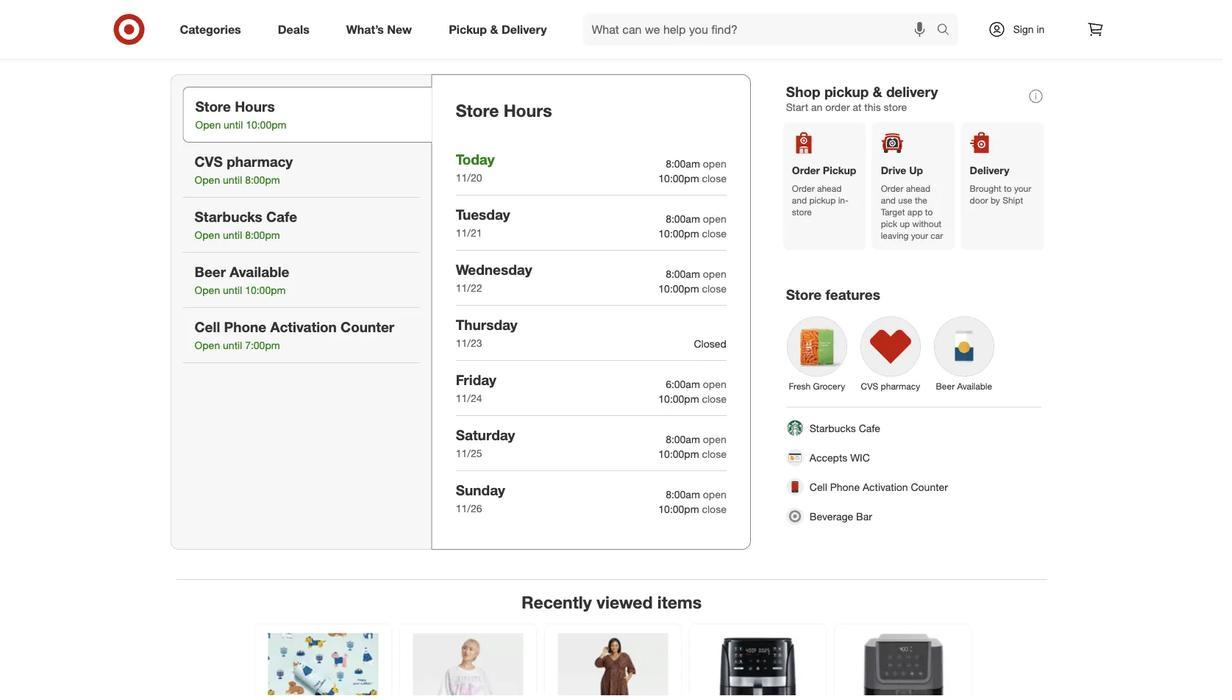 Task type: vqa. For each thing, say whether or not it's contained in the screenshot.
Paddle/Ball's Free shipping * * Exclusions Apply. In stock at  Baton Rouge Siegen Ready within 2 hours with pickup
no



Task type: describe. For each thing, give the bounding box(es) containing it.
0 horizontal spatial pickup
[[449, 22, 487, 36]]

50 sq ft 'happy pawnukkah' hanukkah gift wrap - spritz™ image
[[268, 634, 378, 696]]

wednesday
[[456, 261, 532, 278]]

what's
[[346, 22, 384, 36]]

8:00pm for pharmacy
[[245, 174, 280, 187]]

sunday 11/26
[[456, 482, 505, 515]]

close for tuesday
[[702, 227, 727, 240]]

cvs for cvs pharmacy open until 8:00pm
[[195, 153, 223, 170]]

beer available
[[936, 380, 992, 392]]

in
[[1037, 23, 1045, 36]]

sur la table kitchen essentials 5qt air fryer image
[[848, 634, 958, 696]]

store hours open until 10:00pm
[[195, 98, 286, 131]]

brought
[[970, 183, 1001, 194]]

use
[[898, 195, 912, 206]]

closed
[[694, 338, 727, 350]]

close for wednesday
[[702, 282, 727, 295]]

hours for store hours open until 10:00pm
[[235, 98, 275, 115]]

10:00pm for saturday
[[658, 448, 699, 461]]

your inside 'drive up order ahead and use the target app to pick up without leaving your car'
[[911, 230, 928, 241]]

pickup & delivery link
[[436, 13, 565, 46]]

close for saturday
[[702, 448, 727, 461]]

10:00pm inside store hours open until 10:00pm
[[246, 119, 286, 131]]

what's new
[[346, 22, 412, 36]]

store features
[[786, 287, 880, 303]]

tuesday 11/21
[[456, 206, 510, 239]]

door
[[970, 195, 988, 206]]

the
[[915, 195, 927, 206]]

and for order
[[792, 195, 807, 206]]

10:00pm for sunday
[[658, 503, 699, 516]]

open for tuesday
[[703, 212, 727, 225]]

11/26
[[456, 502, 482, 515]]

cvs pharmacy open until 8:00pm
[[195, 153, 293, 187]]

to inside 'drive up order ahead and use the target app to pick up without leaving your car'
[[925, 206, 933, 217]]

open for wednesday
[[703, 268, 727, 281]]

cafe for starbucks cafe
[[859, 422, 880, 435]]

close for sunday
[[702, 503, 727, 516]]

fresh
[[789, 380, 811, 392]]

drive up order ahead and use the target app to pick up without leaving your car
[[881, 164, 943, 241]]

open for starbucks cafe
[[195, 229, 220, 242]]

open for saturday
[[703, 433, 727, 446]]

starbucks for starbucks cafe open until 8:00pm
[[195, 208, 262, 225]]

pickup & delivery
[[449, 22, 547, 36]]

starbucks cafe open until 8:00pm
[[195, 208, 297, 242]]

11/23
[[456, 337, 482, 350]]

cell phone activation counter
[[810, 481, 948, 493]]

delivery inside 'delivery brought to your door by shipt'
[[970, 164, 1009, 177]]

friday 11/24
[[456, 371, 496, 405]]

available for beer available
[[957, 380, 992, 392]]

beverage bar
[[810, 510, 872, 523]]

until for starbucks
[[223, 229, 242, 242]]

7:00pm
[[245, 339, 280, 352]]

activation for cell phone activation counter
[[863, 481, 908, 493]]

11/25
[[456, 447, 482, 460]]

gourmia 6-qt digital window air fryer with 12 presets & guided cooking black image
[[703, 634, 813, 696]]

until inside cell phone activation counter open until 7:00pm
[[223, 339, 242, 352]]

beverage
[[810, 510, 853, 523]]

& inside shop pickup & delivery start an order at this store
[[873, 83, 882, 100]]

store hours
[[456, 100, 552, 121]]

8:00am open 10:00pm close for wednesday
[[658, 268, 727, 295]]

car
[[931, 230, 943, 241]]

open for store hours
[[195, 119, 221, 131]]

pickup inside order pickup order ahead and pickup in- store
[[823, 164, 856, 177]]

fresh grocery link
[[780, 310, 854, 395]]

pick
[[881, 218, 897, 229]]

delivery brought to your door by shipt
[[970, 164, 1031, 206]]

by
[[991, 195, 1000, 206]]

8:00am for saturday
[[666, 433, 700, 446]]

today 11/20
[[456, 151, 495, 184]]

8:00am for today
[[666, 157, 700, 170]]

8:00am open 10:00pm close for sunday
[[658, 488, 727, 516]]

10:00pm for today
[[658, 172, 699, 185]]

6:00am
[[666, 378, 700, 391]]

store for store features
[[786, 287, 822, 303]]

wic
[[850, 451, 870, 464]]

shop pickup & delivery start an order at this store
[[786, 83, 938, 113]]

pickup inside order pickup order ahead and pickup in- store
[[809, 195, 836, 206]]

sign in link
[[976, 13, 1068, 46]]

grocery
[[813, 380, 845, 392]]

delivery
[[886, 83, 938, 100]]

categories link
[[167, 13, 259, 46]]

up
[[909, 164, 923, 177]]

10:00pm inside beer available open until 10:00pm
[[245, 284, 286, 297]]

without
[[912, 218, 941, 229]]

thursday
[[456, 316, 518, 333]]

11/22
[[456, 282, 482, 295]]

store for store hours open until 10:00pm
[[195, 98, 231, 115]]

start
[[786, 101, 808, 113]]

pharmacy for cvs pharmacy open until 8:00pm
[[227, 153, 293, 170]]

8:00pm for cafe
[[245, 229, 280, 242]]

phone for cell phone activation counter
[[830, 481, 860, 493]]

cafe for starbucks cafe open until 8:00pm
[[266, 208, 297, 225]]

drive
[[881, 164, 906, 177]]



Task type: locate. For each thing, give the bounding box(es) containing it.
1 horizontal spatial activation
[[863, 481, 908, 493]]

until down starbucks cafe open until 8:00pm
[[223, 284, 242, 297]]

accepts
[[810, 451, 847, 464]]

4 close from the top
[[702, 393, 727, 406]]

1 horizontal spatial available
[[957, 380, 992, 392]]

phone up beverage bar
[[830, 481, 860, 493]]

today
[[456, 151, 495, 168]]

10:00pm for tuesday
[[658, 227, 699, 240]]

1 8:00pm from the top
[[245, 174, 280, 187]]

counter for cell phone activation counter open until 7:00pm
[[341, 318, 394, 335]]

0 horizontal spatial starbucks
[[195, 208, 262, 225]]

available inside beer available open until 10:00pm
[[230, 263, 289, 280]]

1 horizontal spatial your
[[1014, 183, 1031, 194]]

8:00pm
[[245, 174, 280, 187], [245, 229, 280, 242]]

1 vertical spatial activation
[[863, 481, 908, 493]]

1 horizontal spatial store
[[884, 101, 907, 113]]

starbucks
[[195, 208, 262, 225], [810, 422, 856, 435]]

beer available open until 10:00pm
[[195, 263, 289, 297]]

ahead inside 'drive up order ahead and use the target app to pick up without leaving your car'
[[906, 183, 930, 194]]

8:00am open 10:00pm close
[[658, 157, 727, 185], [658, 212, 727, 240], [658, 268, 727, 295], [658, 433, 727, 461], [658, 488, 727, 516]]

1 vertical spatial phone
[[830, 481, 860, 493]]

1 8:00am from the top
[[666, 157, 700, 170]]

phone for cell phone activation counter open until 7:00pm
[[224, 318, 266, 335]]

ahead up in-
[[817, 183, 842, 194]]

open inside cell phone activation counter open until 7:00pm
[[195, 339, 220, 352]]

shipt
[[1003, 195, 1023, 206]]

10:00pm
[[246, 119, 286, 131], [658, 172, 699, 185], [658, 227, 699, 240], [658, 282, 699, 295], [245, 284, 286, 297], [658, 393, 699, 406], [658, 448, 699, 461], [658, 503, 699, 516]]

pickup
[[824, 83, 869, 100], [809, 195, 836, 206]]

pickup up in-
[[823, 164, 856, 177]]

1 ahead from the left
[[817, 183, 842, 194]]

cvs right grocery
[[861, 380, 878, 392]]

2 open from the top
[[703, 212, 727, 225]]

new
[[387, 22, 412, 36]]

beer right cvs pharmacy
[[936, 380, 955, 392]]

open for cvs pharmacy
[[195, 174, 220, 187]]

your inside 'delivery brought to your door by shipt'
[[1014, 183, 1031, 194]]

sunday
[[456, 482, 505, 499]]

11/20
[[456, 171, 482, 184]]

until inside beer available open until 10:00pm
[[223, 284, 242, 297]]

0 horizontal spatial to
[[925, 206, 933, 217]]

cell down beer available open until 10:00pm
[[195, 318, 220, 335]]

until for beer
[[223, 284, 242, 297]]

0 vertical spatial counter
[[341, 318, 394, 335]]

5 close from the top
[[702, 448, 727, 461]]

0 horizontal spatial ahead
[[817, 183, 842, 194]]

0 vertical spatial starbucks
[[195, 208, 262, 225]]

0 vertical spatial cafe
[[266, 208, 297, 225]]

order inside 'drive up order ahead and use the target app to pick up without leaving your car'
[[881, 183, 904, 194]]

friday
[[456, 371, 496, 388]]

1 vertical spatial available
[[957, 380, 992, 392]]

available for beer available open until 10:00pm
[[230, 263, 289, 280]]

in-
[[838, 195, 848, 206]]

2 8:00am from the top
[[666, 212, 700, 225]]

1 vertical spatial pharmacy
[[881, 380, 920, 392]]

and up target
[[881, 195, 896, 206]]

pickup right new
[[449, 22, 487, 36]]

pharmacy left beer available
[[881, 380, 920, 392]]

1 horizontal spatial delivery
[[970, 164, 1009, 177]]

1 horizontal spatial cvs
[[861, 380, 878, 392]]

store up cvs pharmacy open until 8:00pm at top
[[195, 98, 231, 115]]

open inside beer available open until 10:00pm
[[195, 284, 220, 297]]

store for store hours
[[456, 100, 499, 121]]

shop
[[786, 83, 821, 100]]

8:00pm up beer available open until 10:00pm
[[245, 229, 280, 242]]

1 horizontal spatial pharmacy
[[881, 380, 920, 392]]

and left in-
[[792, 195, 807, 206]]

cafe
[[266, 208, 297, 225], [859, 422, 880, 435]]

beer inside beer available open until 10:00pm
[[195, 263, 226, 280]]

0 vertical spatial 8:00pm
[[245, 174, 280, 187]]

1 vertical spatial store
[[792, 206, 812, 217]]

0 horizontal spatial store
[[792, 206, 812, 217]]

0 vertical spatial delivery
[[502, 22, 547, 36]]

beer available link
[[927, 310, 1001, 395]]

cvs pharmacy
[[861, 380, 920, 392]]

1 horizontal spatial pickup
[[823, 164, 856, 177]]

pharmacy for cvs pharmacy
[[881, 380, 920, 392]]

up
[[900, 218, 910, 229]]

0 vertical spatial store
[[884, 101, 907, 113]]

order
[[825, 101, 850, 113]]

to inside 'delivery brought to your door by shipt'
[[1004, 183, 1012, 194]]

store capabilities with hours, vertical tabs tab list
[[170, 74, 432, 550]]

women's nirvana short sleeve oversized graphic t-shirt dress - white s/m image
[[413, 634, 523, 696]]

until for store
[[224, 119, 243, 131]]

0 horizontal spatial delivery
[[502, 22, 547, 36]]

tuesday
[[456, 206, 510, 223]]

0 horizontal spatial &
[[490, 22, 498, 36]]

11/21
[[456, 227, 482, 239]]

open for friday
[[703, 378, 727, 391]]

0 horizontal spatial your
[[911, 230, 928, 241]]

beer for beer available
[[936, 380, 955, 392]]

ahead up the
[[906, 183, 930, 194]]

to up without
[[925, 206, 933, 217]]

11/24
[[456, 392, 482, 405]]

close
[[702, 172, 727, 185], [702, 227, 727, 240], [702, 282, 727, 295], [702, 393, 727, 406], [702, 448, 727, 461], [702, 503, 727, 516]]

pharmacy inside cvs pharmacy open until 8:00pm
[[227, 153, 293, 170]]

0 horizontal spatial counter
[[341, 318, 394, 335]]

order
[[792, 164, 820, 177], [792, 183, 815, 194], [881, 183, 904, 194]]

cvs pharmacy link
[[854, 310, 927, 395]]

until for cvs
[[223, 174, 242, 187]]

2 8:00am open 10:00pm close from the top
[[658, 212, 727, 240]]

cafe up wic
[[859, 422, 880, 435]]

cell down the accepts on the bottom
[[810, 481, 827, 493]]

1 horizontal spatial ahead
[[906, 183, 930, 194]]

5 8:00am open 10:00pm close from the top
[[658, 488, 727, 516]]

close for friday
[[702, 393, 727, 406]]

open inside starbucks cafe open until 8:00pm
[[195, 229, 220, 242]]

deals link
[[265, 13, 328, 46]]

0 horizontal spatial store
[[195, 98, 231, 115]]

store up today
[[456, 100, 499, 121]]

1 horizontal spatial and
[[881, 195, 896, 206]]

open for sunday
[[703, 488, 727, 501]]

1 horizontal spatial hours
[[504, 100, 552, 121]]

2 ahead from the left
[[906, 183, 930, 194]]

1 vertical spatial your
[[911, 230, 928, 241]]

and for drive
[[881, 195, 896, 206]]

cvs down store hours open until 10:00pm at the left
[[195, 153, 223, 170]]

4 8:00am open 10:00pm close from the top
[[658, 433, 727, 461]]

hours
[[235, 98, 275, 115], [504, 100, 552, 121]]

until inside cvs pharmacy open until 8:00pm
[[223, 174, 242, 187]]

1 vertical spatial pickup
[[823, 164, 856, 177]]

open
[[195, 119, 221, 131], [195, 174, 220, 187], [195, 229, 220, 242], [195, 284, 220, 297], [195, 339, 220, 352]]

leaving
[[881, 230, 909, 241]]

order for drive up
[[881, 183, 904, 194]]

phone
[[224, 318, 266, 335], [830, 481, 860, 493]]

open inside 6:00am open 10:00pm close
[[703, 378, 727, 391]]

app
[[907, 206, 923, 217]]

0 vertical spatial pickup
[[824, 83, 869, 100]]

until left 7:00pm
[[223, 339, 242, 352]]

available
[[230, 263, 289, 280], [957, 380, 992, 392]]

your
[[1014, 183, 1031, 194], [911, 230, 928, 241]]

0 vertical spatial your
[[1014, 183, 1031, 194]]

starbucks for starbucks cafe
[[810, 422, 856, 435]]

starbucks down cvs pharmacy open until 8:00pm at top
[[195, 208, 262, 225]]

search
[[930, 24, 965, 38]]

fresh grocery
[[789, 380, 845, 392]]

0 horizontal spatial and
[[792, 195, 807, 206]]

6 open from the top
[[703, 488, 727, 501]]

0 vertical spatial pickup
[[449, 22, 487, 36]]

hours inside store hours open until 10:00pm
[[235, 98, 275, 115]]

1 vertical spatial cvs
[[861, 380, 878, 392]]

8:00pm inside cvs pharmacy open until 8:00pm
[[245, 174, 280, 187]]

phone inside cell phone activation counter open until 7:00pm
[[224, 318, 266, 335]]

cvs inside cvs pharmacy open until 8:00pm
[[195, 153, 223, 170]]

2 and from the left
[[881, 195, 896, 206]]

and inside order pickup order ahead and pickup in- store
[[792, 195, 807, 206]]

search button
[[930, 13, 965, 49]]

8:00am open 10:00pm close for saturday
[[658, 433, 727, 461]]

activation
[[270, 318, 337, 335], [863, 481, 908, 493]]

pharmacy
[[227, 153, 293, 170], [881, 380, 920, 392]]

cell phone activation counter open until 7:00pm
[[195, 318, 394, 352]]

1 horizontal spatial store
[[456, 100, 499, 121]]

open inside store hours open until 10:00pm
[[195, 119, 221, 131]]

accepts wic
[[810, 451, 870, 464]]

1 horizontal spatial to
[[1004, 183, 1012, 194]]

recently viewed items
[[521, 592, 702, 613]]

store
[[884, 101, 907, 113], [792, 206, 812, 217]]

1 vertical spatial to
[[925, 206, 933, 217]]

10:00pm inside 6:00am open 10:00pm close
[[658, 393, 699, 406]]

hours for store hours
[[504, 100, 552, 121]]

cell
[[195, 318, 220, 335], [810, 481, 827, 493]]

beer inside the beer available link
[[936, 380, 955, 392]]

pickup left in-
[[809, 195, 836, 206]]

pickup inside shop pickup & delivery start an order at this store
[[824, 83, 869, 100]]

3 8:00am open 10:00pm close from the top
[[658, 268, 727, 295]]

at
[[853, 101, 862, 113]]

counter for cell phone activation counter
[[911, 481, 948, 493]]

open for today
[[703, 157, 727, 170]]

starbucks inside starbucks cafe open until 8:00pm
[[195, 208, 262, 225]]

store left features
[[786, 287, 822, 303]]

an
[[811, 101, 823, 113]]

this
[[864, 101, 881, 113]]

1 horizontal spatial counter
[[911, 481, 948, 493]]

store inside order pickup order ahead and pickup in- store
[[792, 206, 812, 217]]

deals
[[278, 22, 309, 36]]

1 horizontal spatial phone
[[830, 481, 860, 493]]

and inside 'drive up order ahead and use the target app to pick up without leaving your car'
[[881, 195, 896, 206]]

0 horizontal spatial phone
[[224, 318, 266, 335]]

cell for cell phone activation counter open until 7:00pm
[[195, 318, 220, 335]]

0 horizontal spatial cell
[[195, 318, 220, 335]]

0 vertical spatial phone
[[224, 318, 266, 335]]

saturday
[[456, 426, 515, 443]]

open for beer available
[[195, 284, 220, 297]]

wednesday 11/22
[[456, 261, 532, 295]]

sign
[[1013, 23, 1034, 36]]

0 vertical spatial to
[[1004, 183, 1012, 194]]

viewed
[[596, 592, 653, 613]]

0 horizontal spatial cvs
[[195, 153, 223, 170]]

starbucks cafe
[[810, 422, 880, 435]]

bar
[[856, 510, 872, 523]]

your up shipt
[[1014, 183, 1031, 194]]

8:00am open 10:00pm close for tuesday
[[658, 212, 727, 240]]

saturday 11/25
[[456, 426, 515, 460]]

0 vertical spatial pharmacy
[[227, 153, 293, 170]]

ahead inside order pickup order ahead and pickup in- store
[[817, 183, 842, 194]]

cell for cell phone activation counter
[[810, 481, 827, 493]]

close for today
[[702, 172, 727, 185]]

1 vertical spatial delivery
[[970, 164, 1009, 177]]

thursday 11/23
[[456, 316, 518, 350]]

10:00pm for wednesday
[[658, 282, 699, 295]]

open inside cvs pharmacy open until 8:00pm
[[195, 174, 220, 187]]

cell inside cell phone activation counter open until 7:00pm
[[195, 318, 220, 335]]

women's dolman 3/4 sleeve knit empire waist dress - ava & viv™ brown houndstooth xxl image
[[558, 634, 668, 696]]

3 8:00am from the top
[[666, 268, 700, 281]]

to
[[1004, 183, 1012, 194], [925, 206, 933, 217]]

cafe down cvs pharmacy open until 8:00pm at top
[[266, 208, 297, 225]]

1 close from the top
[[702, 172, 727, 185]]

store inside shop pickup & delivery start an order at this store
[[884, 101, 907, 113]]

6:00am open 10:00pm close
[[658, 378, 727, 406]]

activation inside cell phone activation counter open until 7:00pm
[[270, 318, 337, 335]]

8:00pm up starbucks cafe open until 8:00pm
[[245, 174, 280, 187]]

pickup up order
[[824, 83, 869, 100]]

8:00am open 10:00pm close for today
[[658, 157, 727, 185]]

order for order pickup
[[792, 183, 815, 194]]

available inside the beer available link
[[957, 380, 992, 392]]

8:00am for wednesday
[[666, 268, 700, 281]]

8:00pm inside starbucks cafe open until 8:00pm
[[245, 229, 280, 242]]

0 vertical spatial cell
[[195, 318, 220, 335]]

until inside store hours open until 10:00pm
[[224, 119, 243, 131]]

0 vertical spatial cvs
[[195, 153, 223, 170]]

6 close from the top
[[702, 503, 727, 516]]

4 8:00am from the top
[[666, 433, 700, 446]]

0 horizontal spatial activation
[[270, 318, 337, 335]]

1 vertical spatial pickup
[[809, 195, 836, 206]]

0 horizontal spatial pharmacy
[[227, 153, 293, 170]]

until up starbucks cafe open until 8:00pm
[[223, 174, 242, 187]]

1 vertical spatial cell
[[810, 481, 827, 493]]

sign in
[[1013, 23, 1045, 36]]

recently
[[521, 592, 592, 613]]

categories
[[180, 22, 241, 36]]

0 horizontal spatial beer
[[195, 263, 226, 280]]

2 horizontal spatial store
[[786, 287, 822, 303]]

phone up 7:00pm
[[224, 318, 266, 335]]

1 horizontal spatial beer
[[936, 380, 955, 392]]

8:00am
[[666, 157, 700, 170], [666, 212, 700, 225], [666, 268, 700, 281], [666, 433, 700, 446], [666, 488, 700, 501]]

what's new link
[[334, 13, 430, 46]]

starbucks up the accepts on the bottom
[[810, 422, 856, 435]]

0 vertical spatial &
[[490, 22, 498, 36]]

1 vertical spatial counter
[[911, 481, 948, 493]]

0 vertical spatial beer
[[195, 263, 226, 280]]

1 and from the left
[[792, 195, 807, 206]]

store
[[195, 98, 231, 115], [456, 100, 499, 121], [786, 287, 822, 303]]

2 close from the top
[[702, 227, 727, 240]]

beer down starbucks cafe open until 8:00pm
[[195, 263, 226, 280]]

1 vertical spatial &
[[873, 83, 882, 100]]

1 8:00am open 10:00pm close from the top
[[658, 157, 727, 185]]

1 vertical spatial cafe
[[859, 422, 880, 435]]

1 vertical spatial 8:00pm
[[245, 229, 280, 242]]

1 horizontal spatial &
[[873, 83, 882, 100]]

beer for beer available open until 10:00pm
[[195, 263, 226, 280]]

pickup
[[449, 22, 487, 36], [823, 164, 856, 177]]

0 vertical spatial activation
[[270, 318, 337, 335]]

8:00am for tuesday
[[666, 212, 700, 225]]

counter inside cell phone activation counter open until 7:00pm
[[341, 318, 394, 335]]

your down without
[[911, 230, 928, 241]]

0 horizontal spatial available
[[230, 263, 289, 280]]

0 horizontal spatial cafe
[[266, 208, 297, 225]]

cafe inside starbucks cafe open until 8:00pm
[[266, 208, 297, 225]]

to up shipt
[[1004, 183, 1012, 194]]

activation up bar
[[863, 481, 908, 493]]

and
[[792, 195, 807, 206], [881, 195, 896, 206]]

1 horizontal spatial cafe
[[859, 422, 880, 435]]

2 8:00pm from the top
[[245, 229, 280, 242]]

1 open from the top
[[703, 157, 727, 170]]

pharmacy down store hours open until 10:00pm at the left
[[227, 153, 293, 170]]

&
[[490, 22, 498, 36], [873, 83, 882, 100]]

5 8:00am from the top
[[666, 488, 700, 501]]

until inside starbucks cafe open until 8:00pm
[[223, 229, 242, 242]]

4 open from the top
[[703, 378, 727, 391]]

5 open from the top
[[703, 433, 727, 446]]

features
[[826, 287, 880, 303]]

0 horizontal spatial hours
[[235, 98, 275, 115]]

order pickup order ahead and pickup in- store
[[792, 164, 856, 217]]

ahead for pickup
[[817, 183, 842, 194]]

1 horizontal spatial starbucks
[[810, 422, 856, 435]]

activation for cell phone activation counter open until 7:00pm
[[270, 318, 337, 335]]

1 horizontal spatial cell
[[810, 481, 827, 493]]

8:00am for sunday
[[666, 488, 700, 501]]

cvs for cvs pharmacy
[[861, 380, 878, 392]]

3 close from the top
[[702, 282, 727, 295]]

3 open from the top
[[703, 268, 727, 281]]

10:00pm for friday
[[658, 393, 699, 406]]

target
[[881, 206, 905, 217]]

What can we help you find? suggestions appear below search field
[[583, 13, 940, 46]]

until up beer available open until 10:00pm
[[223, 229, 242, 242]]

until up cvs pharmacy open until 8:00pm at top
[[224, 119, 243, 131]]

items
[[657, 592, 702, 613]]

1 vertical spatial starbucks
[[810, 422, 856, 435]]

close inside 6:00am open 10:00pm close
[[702, 393, 727, 406]]

1 vertical spatial beer
[[936, 380, 955, 392]]

ahead for up
[[906, 183, 930, 194]]

0 vertical spatial available
[[230, 263, 289, 280]]

activation up 7:00pm
[[270, 318, 337, 335]]

store inside store hours open until 10:00pm
[[195, 98, 231, 115]]

cvs
[[195, 153, 223, 170], [861, 380, 878, 392]]



